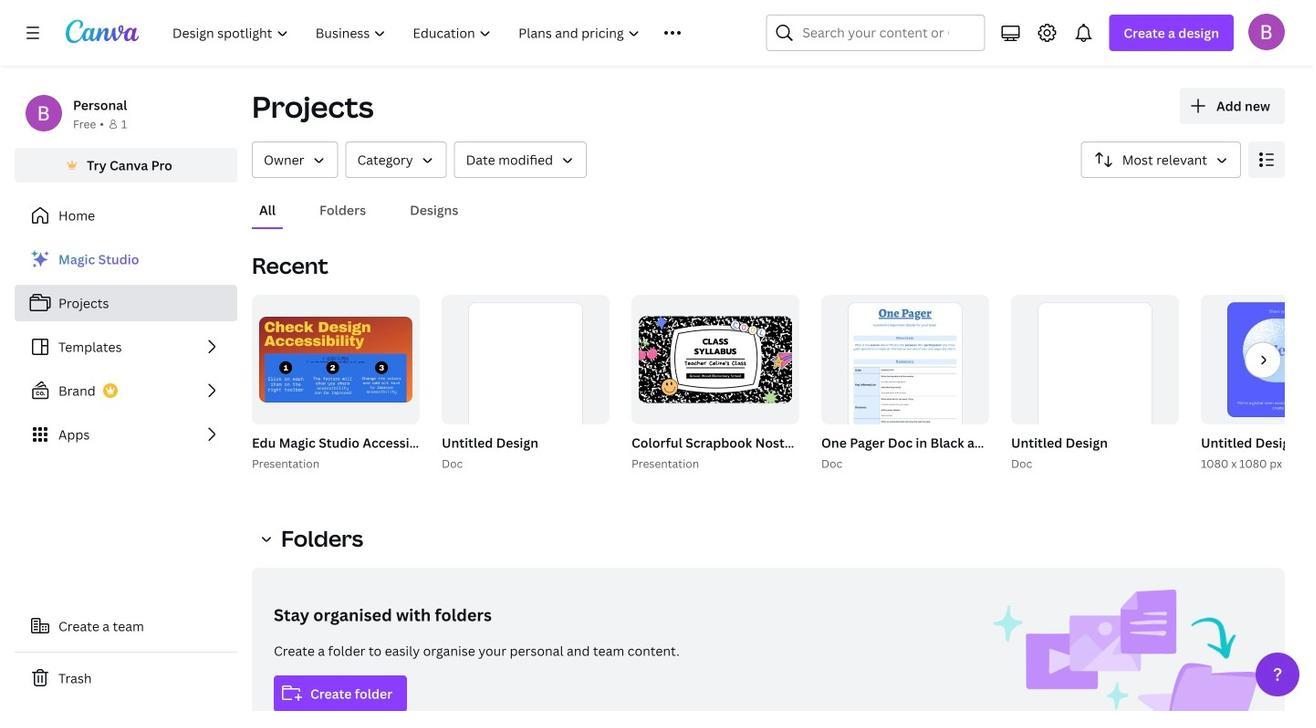 Task type: describe. For each thing, give the bounding box(es) containing it.
11 group from the left
[[1198, 295, 1315, 473]]

Search search field
[[803, 16, 949, 50]]

8 group from the left
[[822, 295, 990, 465]]

Date modified button
[[454, 142, 587, 178]]

9 group from the left
[[1008, 295, 1180, 473]]

Sort by button
[[1082, 142, 1242, 178]]

Category button
[[346, 142, 447, 178]]



Task type: vqa. For each thing, say whether or not it's contained in the screenshot.
Search search box
yes



Task type: locate. For each thing, give the bounding box(es) containing it.
4 group from the left
[[442, 295, 610, 465]]

Owner button
[[252, 142, 338, 178]]

3 group from the left
[[438, 295, 610, 473]]

5 group from the left
[[628, 295, 1093, 473]]

bob builder image
[[1249, 13, 1285, 50]]

top level navigation element
[[161, 15, 722, 51], [161, 15, 722, 51]]

None search field
[[766, 15, 985, 51]]

2 group from the left
[[252, 295, 420, 425]]

1 group from the left
[[248, 295, 593, 473]]

group
[[248, 295, 593, 473], [252, 295, 420, 425], [438, 295, 610, 473], [442, 295, 610, 465], [628, 295, 1093, 473], [632, 295, 800, 425], [818, 295, 1289, 473], [822, 295, 990, 465], [1008, 295, 1180, 473], [1012, 295, 1180, 465], [1198, 295, 1315, 473], [1201, 295, 1315, 425]]

10 group from the left
[[1012, 295, 1180, 465]]

6 group from the left
[[632, 295, 800, 425]]

7 group from the left
[[818, 295, 1289, 473]]

list
[[15, 241, 237, 453]]

12 group from the left
[[1201, 295, 1315, 425]]



